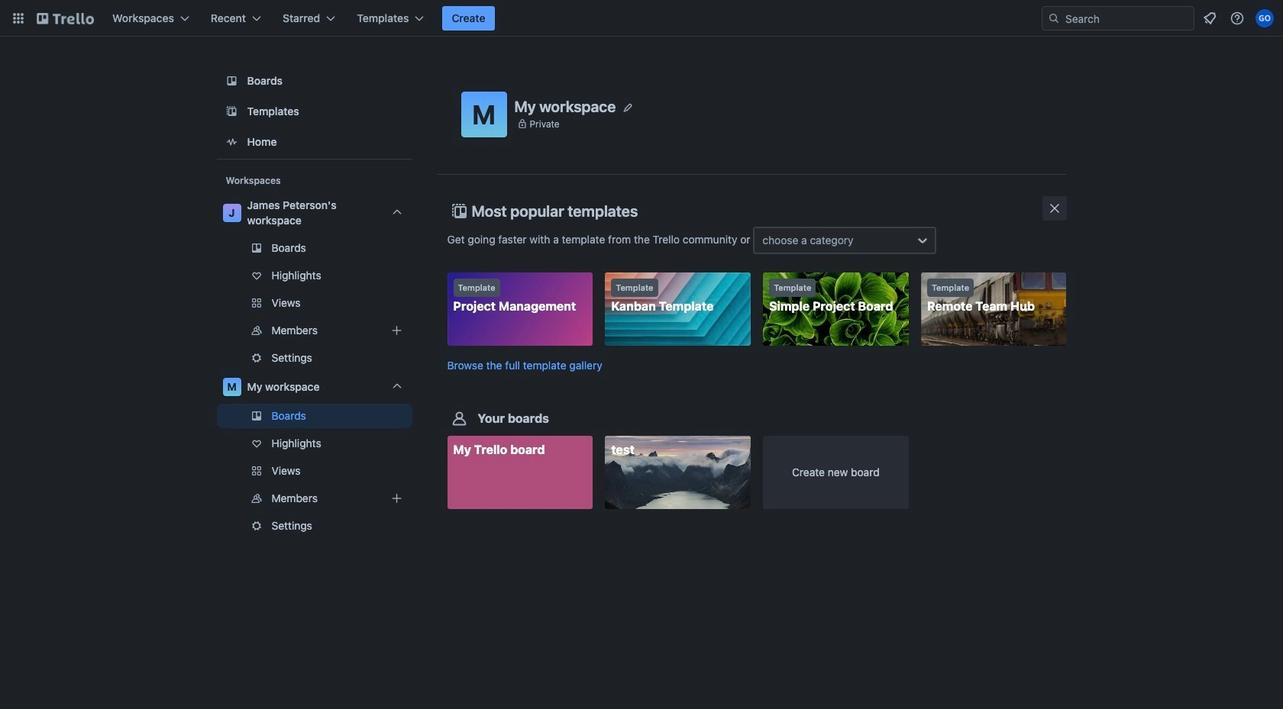 Task type: vqa. For each thing, say whether or not it's contained in the screenshot.
bottommost add IMAGE
yes



Task type: locate. For each thing, give the bounding box(es) containing it.
0 vertical spatial add image
[[388, 322, 406, 340]]

primary element
[[0, 0, 1283, 37]]

back to home image
[[37, 6, 94, 31]]

open information menu image
[[1230, 11, 1245, 26]]

1 vertical spatial add image
[[388, 490, 406, 508]]

Search field
[[1060, 8, 1194, 29]]

gary orlando (garyorlando) image
[[1256, 9, 1274, 27]]

template board image
[[223, 102, 241, 121]]

search image
[[1048, 12, 1060, 24]]

board image
[[223, 72, 241, 90]]

1 add image from the top
[[388, 322, 406, 340]]

add image
[[388, 322, 406, 340], [388, 490, 406, 508]]



Task type: describe. For each thing, give the bounding box(es) containing it.
home image
[[223, 133, 241, 151]]

0 notifications image
[[1201, 9, 1219, 27]]

2 add image from the top
[[388, 490, 406, 508]]



